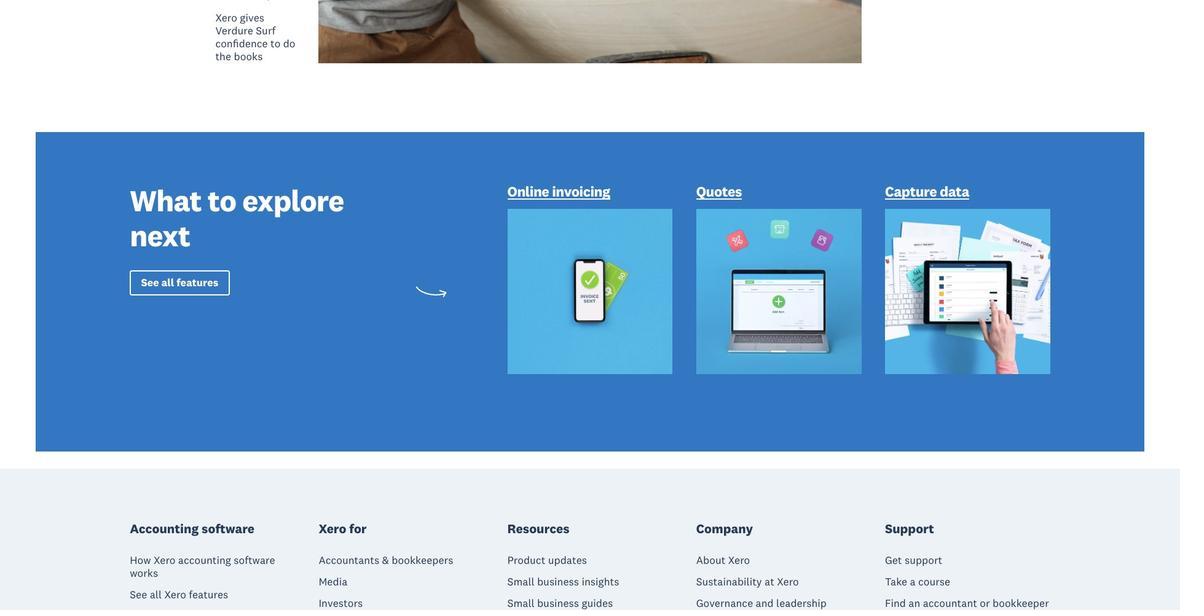 Task type: locate. For each thing, give the bounding box(es) containing it.
1 horizontal spatial to
[[271, 37, 281, 51]]

explore
[[242, 182, 344, 220]]

see all features
[[141, 276, 219, 290]]

software up accounting in the left bottom of the page
[[202, 521, 255, 538]]

xero
[[216, 11, 237, 25], [319, 521, 347, 538], [154, 554, 176, 568], [729, 554, 751, 568], [778, 576, 799, 589], [164, 589, 186, 602]]

to inside xero gives verdure surf confidence to do the books
[[271, 37, 281, 51]]

to left do
[[271, 37, 281, 51]]

capture data link
[[886, 183, 970, 204]]

updates
[[548, 554, 587, 568]]

quotes
[[697, 183, 742, 201]]

features down how xero accounting software works link
[[189, 589, 228, 602]]

all
[[161, 276, 174, 290], [150, 589, 162, 602]]

see all features link
[[130, 271, 230, 296]]

all down works
[[150, 589, 162, 602]]

insights
[[582, 576, 620, 589]]

capture data
[[886, 183, 970, 201]]

business
[[538, 576, 579, 589]]

verdure
[[216, 24, 253, 38]]

about xero link
[[697, 554, 751, 568]]

about
[[697, 554, 726, 568]]

accounting software
[[130, 521, 255, 538]]

see for see all xero features
[[130, 589, 147, 602]]

small business insights link
[[508, 576, 620, 589]]

1 vertical spatial see
[[130, 589, 147, 602]]

see down works
[[130, 589, 147, 602]]

works
[[130, 567, 158, 581]]

support
[[905, 554, 943, 568]]

0 vertical spatial to
[[271, 37, 281, 51]]

0 vertical spatial all
[[161, 276, 174, 290]]

for
[[349, 521, 367, 538]]

0 horizontal spatial to
[[208, 182, 236, 220]]

software
[[202, 521, 255, 538], [234, 554, 275, 568]]

0 vertical spatial software
[[202, 521, 255, 538]]

see all xero features link
[[130, 589, 228, 602]]

sustainability at xero link
[[697, 576, 799, 589]]

product updates
[[508, 554, 587, 568]]

small
[[508, 576, 535, 589]]

1 vertical spatial to
[[208, 182, 236, 220]]

xero down how xero accounting software works
[[164, 589, 186, 602]]

see down next
[[141, 276, 159, 290]]

xero for
[[319, 521, 367, 538]]

accountants & bookkeepers
[[319, 554, 454, 568]]

see
[[141, 276, 159, 290], [130, 589, 147, 602]]

invoicing
[[552, 183, 611, 201]]

how
[[130, 554, 151, 568]]

surf
[[256, 24, 276, 38]]

xero left gives
[[216, 11, 237, 25]]

software right accounting in the left bottom of the page
[[234, 554, 275, 568]]

do
[[283, 37, 296, 51]]

&
[[382, 554, 389, 568]]

xero left for
[[319, 521, 347, 538]]

to
[[271, 37, 281, 51], [208, 182, 236, 220]]

product
[[508, 554, 546, 568]]

1 vertical spatial software
[[234, 554, 275, 568]]

quotes link
[[697, 183, 742, 204]]

xero inside how xero accounting software works
[[154, 554, 176, 568]]

to right what in the top of the page
[[208, 182, 236, 220]]

support
[[886, 521, 935, 538]]

online
[[508, 183, 549, 201]]

all down next
[[161, 276, 174, 290]]

features
[[177, 276, 219, 290], [189, 589, 228, 602]]

accountants
[[319, 554, 380, 568]]

features down next
[[177, 276, 219, 290]]

1 vertical spatial all
[[150, 589, 162, 602]]

accountants & bookkeepers link
[[319, 554, 454, 568]]

xero up sustainability at xero
[[729, 554, 751, 568]]

xero right how
[[154, 554, 176, 568]]

0 vertical spatial see
[[141, 276, 159, 290]]

media link
[[319, 576, 348, 589]]

online invoicing
[[508, 183, 611, 201]]

next
[[130, 217, 190, 254]]



Task type: describe. For each thing, give the bounding box(es) containing it.
resources
[[508, 521, 570, 538]]

accounting
[[178, 554, 231, 568]]

company
[[697, 521, 754, 538]]

a person shaping and carving a wooden surfboard. image
[[319, 0, 862, 64]]

data
[[940, 183, 970, 201]]

what to explore next
[[130, 182, 344, 254]]

how xero accounting software works link
[[130, 554, 295, 581]]

take a course
[[886, 576, 951, 589]]

get
[[886, 554, 903, 568]]

bookkeepers
[[392, 554, 454, 568]]

xero gives verdure surf confidence to do the books
[[216, 11, 296, 64]]

get support link
[[886, 554, 943, 568]]

at
[[765, 576, 775, 589]]

about xero
[[697, 554, 751, 568]]

see all xero features
[[130, 589, 228, 602]]

1 vertical spatial features
[[189, 589, 228, 602]]

small business insights
[[508, 576, 620, 589]]

how xero accounting software works
[[130, 554, 275, 581]]

what
[[130, 182, 202, 220]]

gives
[[240, 11, 264, 25]]

confidence
[[216, 37, 268, 51]]

accounting
[[130, 521, 199, 538]]

the
[[216, 50, 231, 64]]

take a course link
[[886, 576, 951, 589]]

online invoicing link
[[508, 183, 611, 204]]

books
[[234, 50, 263, 64]]

media
[[319, 576, 348, 589]]

see for see all features
[[141, 276, 159, 290]]

course
[[919, 576, 951, 589]]

to inside what to explore next
[[208, 182, 236, 220]]

sustainability
[[697, 576, 762, 589]]

software inside how xero accounting software works
[[234, 554, 275, 568]]

xero inside xero gives verdure surf confidence to do the books
[[216, 11, 237, 25]]

get support
[[886, 554, 943, 568]]

0 vertical spatial features
[[177, 276, 219, 290]]

all for features
[[161, 276, 174, 290]]

take
[[886, 576, 908, 589]]

xero right the at on the right
[[778, 576, 799, 589]]

sustainability at xero
[[697, 576, 799, 589]]

all for xero
[[150, 589, 162, 602]]

capture
[[886, 183, 937, 201]]

product updates link
[[508, 554, 587, 568]]

a
[[911, 576, 916, 589]]



Task type: vqa. For each thing, say whether or not it's contained in the screenshot.


